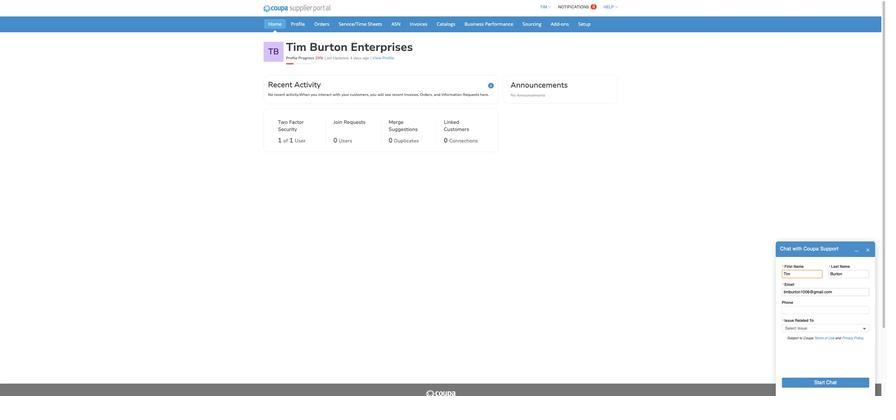 Task type: locate. For each thing, give the bounding box(es) containing it.
business performance
[[465, 21, 513, 27]]

factor
[[289, 119, 304, 126]]

with right chat
[[793, 246, 802, 252]]

two
[[278, 119, 288, 126]]

tim inside tim burton enterprises profile progress 29% last updated: 4 days ago | view profile
[[286, 40, 307, 55]]

no inside announcements no announcements
[[511, 93, 516, 98]]

will
[[378, 92, 384, 97]]

invoices
[[410, 21, 428, 27]]

privacy policy link
[[842, 336, 863, 340]]

0 vertical spatial requests
[[463, 92, 479, 97]]

requests
[[463, 92, 479, 97], [344, 119, 366, 126]]

you right when on the top left of the page
[[311, 92, 317, 97]]

activity.
[[286, 92, 299, 97]]

no down recent
[[268, 92, 273, 97]]

* last name
[[829, 265, 850, 269]]

1 1 from the left
[[278, 136, 282, 145]]

0 vertical spatial and
[[434, 92, 441, 97]]

terms of use link
[[814, 336, 835, 340]]

with left the your
[[333, 92, 340, 97]]

last down support
[[831, 265, 839, 269]]

user
[[295, 138, 306, 144]]

0 connections
[[444, 136, 478, 145]]

subject
[[787, 336, 799, 340]]

merge suggestions
[[389, 119, 418, 133]]

1 left user
[[290, 136, 293, 145]]

tim up sourcing
[[540, 5, 547, 9]]

linked customers link
[[444, 119, 484, 135]]

0 horizontal spatial 1
[[278, 136, 282, 145]]

0 horizontal spatial name
[[794, 265, 804, 269]]

0 left help
[[593, 4, 595, 9]]

text default image
[[854, 248, 858, 252]]

tim inside "navigation"
[[540, 5, 547, 9]]

two factor security link
[[278, 119, 318, 135]]

1 vertical spatial requests
[[344, 119, 366, 126]]

additional information image
[[488, 83, 494, 89]]

progress
[[299, 56, 314, 61]]

connections
[[449, 138, 478, 144]]

1 horizontal spatial last
[[831, 265, 839, 269]]

* inside * first name
[[783, 265, 784, 269]]

information
[[442, 92, 462, 97]]

1 of 1 user
[[278, 136, 306, 145]]

invoices,
[[404, 92, 419, 97]]

* email
[[783, 283, 795, 287]]

0 duplicates
[[389, 136, 419, 145]]

chat
[[780, 246, 791, 252]]

0 horizontal spatial last
[[325, 56, 332, 61]]

1 vertical spatial coupa
[[803, 336, 813, 340]]

0 vertical spatial of
[[283, 138, 288, 144]]

0
[[593, 4, 595, 9], [334, 136, 337, 145], [389, 136, 393, 145], [444, 136, 448, 145]]

coupa for terms
[[803, 336, 813, 340]]

0 horizontal spatial you
[[311, 92, 317, 97]]

*
[[783, 265, 784, 269], [829, 265, 831, 269], [783, 283, 784, 287], [783, 319, 784, 323]]

none button inside chat with coupa support dialog
[[782, 378, 869, 388]]

0 horizontal spatial of
[[283, 138, 288, 144]]

requests right join
[[344, 119, 366, 126]]

you
[[311, 92, 317, 97], [370, 92, 377, 97]]

name
[[794, 265, 804, 269], [840, 265, 850, 269]]

0 horizontal spatial with
[[333, 92, 340, 97]]

0 left duplicates
[[389, 136, 393, 145]]

2 1 from the left
[[290, 136, 293, 145]]

1 vertical spatial last
[[831, 265, 839, 269]]

1 horizontal spatial 1
[[290, 136, 293, 145]]

1 horizontal spatial you
[[370, 92, 377, 97]]

you left will
[[370, 92, 377, 97]]

notifications
[[558, 5, 589, 9]]

of left 'use'
[[825, 336, 828, 340]]

* inside * last name
[[829, 265, 831, 269]]

* left issue at the right
[[783, 319, 784, 323]]

orders link
[[310, 19, 333, 29]]

* left first
[[783, 265, 784, 269]]

None text field
[[829, 270, 869, 278]]

1 vertical spatial tim
[[286, 40, 307, 55]]

customers
[[444, 126, 469, 133]]

1 horizontal spatial tim
[[540, 5, 547, 9]]

tim up progress
[[286, 40, 307, 55]]

2 recent from the left
[[392, 92, 403, 97]]

tim for tim
[[540, 5, 547, 9]]

coupa supplier portal image
[[259, 1, 334, 16], [425, 390, 456, 396]]

profile right view
[[383, 56, 394, 61]]

help link
[[601, 5, 618, 9]]

and right orders,
[[434, 92, 441, 97]]

2 name from the left
[[840, 265, 850, 269]]

0 vertical spatial tim
[[540, 5, 547, 9]]

and right 'use'
[[836, 336, 841, 340]]

phone
[[782, 301, 793, 305]]

view profile link
[[373, 56, 394, 61]]

asn
[[392, 21, 401, 27]]

0 horizontal spatial and
[[434, 92, 441, 97]]

profile
[[291, 21, 305, 27], [286, 56, 298, 61], [383, 56, 394, 61]]

announcements inside announcements no announcements
[[517, 93, 545, 98]]

none text field inside chat with coupa support dialog
[[829, 270, 869, 278]]

* for issue
[[783, 319, 784, 323]]

1
[[278, 136, 282, 145], [290, 136, 293, 145]]

0 vertical spatial last
[[325, 56, 332, 61]]

navigation
[[538, 1, 618, 13]]

coupa
[[804, 246, 819, 252], [803, 336, 813, 340]]

* left email
[[783, 283, 784, 287]]

* inside * issue related to
[[783, 319, 784, 323]]

0 horizontal spatial tim
[[286, 40, 307, 55]]

profile link
[[287, 19, 309, 29]]

two factor security
[[278, 119, 304, 133]]

help
[[604, 5, 614, 9]]

join requests
[[334, 119, 366, 126]]

0 for 0 duplicates
[[389, 136, 393, 145]]

terms
[[814, 336, 824, 340]]

with inside dialog
[[793, 246, 802, 252]]

* inside '* email'
[[783, 283, 784, 287]]

1 vertical spatial coupa supplier portal image
[[425, 390, 456, 396]]

chat with coupa support dialog
[[776, 242, 875, 396]]

1 horizontal spatial coupa supplier portal image
[[425, 390, 456, 396]]

of down security
[[283, 138, 288, 144]]

1 vertical spatial with
[[793, 246, 802, 252]]

0 left users
[[334, 136, 337, 145]]

29%
[[315, 56, 323, 61]]

sheets
[[368, 21, 382, 27]]

0 horizontal spatial coupa supplier portal image
[[259, 1, 334, 16]]

requests left here.
[[463, 92, 479, 97]]

0 vertical spatial coupa
[[804, 246, 819, 252]]

recent activity
[[268, 80, 321, 90]]

recent down recent
[[274, 92, 285, 97]]

1 vertical spatial announcements
[[517, 93, 545, 98]]

0 horizontal spatial no
[[268, 92, 273, 97]]

and inside chat with coupa support dialog
[[836, 336, 841, 340]]

profile left progress
[[286, 56, 298, 61]]

catalogs
[[437, 21, 455, 27]]

recent right 'see'
[[392, 92, 403, 97]]

1 name from the left
[[794, 265, 804, 269]]

1 horizontal spatial of
[[825, 336, 828, 340]]

asn link
[[388, 19, 405, 29]]

1 horizontal spatial recent
[[392, 92, 403, 97]]

last right 29%
[[325, 56, 332, 61]]

None text field
[[782, 270, 823, 278], [782, 288, 869, 296], [782, 270, 823, 278], [782, 288, 869, 296]]

* issue related to
[[783, 319, 814, 323]]

1 down security
[[278, 136, 282, 145]]

sourcing link
[[519, 19, 546, 29]]

updated:
[[333, 56, 349, 61]]

1 horizontal spatial with
[[793, 246, 802, 252]]

tim link
[[538, 5, 551, 9]]

1 recent from the left
[[274, 92, 285, 97]]

None field
[[782, 324, 869, 332]]

coupa left support
[[804, 246, 819, 252]]

recent
[[274, 92, 285, 97], [392, 92, 403, 97]]

0 down customers
[[444, 136, 448, 145]]

None button
[[782, 378, 869, 388]]

0 inside notifications 0
[[593, 4, 595, 9]]

* down support
[[829, 265, 831, 269]]

1 horizontal spatial name
[[840, 265, 850, 269]]

service/time sheets link
[[335, 19, 386, 29]]

1 horizontal spatial no
[[511, 93, 516, 98]]

1 vertical spatial of
[[825, 336, 828, 340]]

0 vertical spatial with
[[333, 92, 340, 97]]

no right here.
[[511, 93, 516, 98]]

0 horizontal spatial recent
[[274, 92, 285, 97]]

coupa right to
[[803, 336, 813, 340]]

of
[[283, 138, 288, 144], [825, 336, 828, 340]]

1 vertical spatial and
[[836, 336, 841, 340]]

0 for 0 users
[[334, 136, 337, 145]]

1 horizontal spatial and
[[836, 336, 841, 340]]

view
[[373, 56, 382, 61]]

here.
[[480, 92, 489, 97]]



Task type: describe. For each thing, give the bounding box(es) containing it.
see
[[385, 92, 391, 97]]

4
[[350, 56, 352, 61]]

* for email
[[783, 283, 784, 287]]

first
[[785, 265, 793, 269]]

support
[[820, 246, 839, 252]]

setup
[[578, 21, 591, 27]]

navigation containing notifications 0
[[538, 1, 618, 13]]

coupa for support
[[804, 246, 819, 252]]

orders,
[[420, 92, 433, 97]]

merge suggestions link
[[389, 119, 429, 135]]

recent
[[268, 80, 292, 90]]

name for first name
[[794, 265, 804, 269]]

0 vertical spatial announcements
[[511, 80, 568, 90]]

burton
[[310, 40, 348, 55]]

tb
[[268, 46, 279, 57]]

to
[[800, 336, 802, 340]]

invoices link
[[406, 19, 432, 29]]

profile right home "link"
[[291, 21, 305, 27]]

0 vertical spatial coupa supplier portal image
[[259, 1, 334, 16]]

business performance link
[[461, 19, 517, 29]]

* first name
[[783, 265, 804, 269]]

ons
[[561, 21, 569, 27]]

add-ons
[[551, 21, 569, 27]]

performance
[[485, 21, 513, 27]]

use
[[828, 336, 835, 340]]

add-ons link
[[547, 19, 573, 29]]

orders
[[314, 21, 329, 27]]

of inside 1 of 1 user
[[283, 138, 288, 144]]

chat with coupa support
[[780, 246, 839, 252]]

ago
[[363, 56, 369, 61]]

1 horizontal spatial requests
[[463, 92, 479, 97]]

security
[[278, 126, 297, 133]]

* for first
[[783, 265, 784, 269]]

catalogs link
[[433, 19, 459, 29]]

2 you from the left
[[370, 92, 377, 97]]

join
[[334, 119, 342, 126]]

users
[[339, 138, 352, 144]]

policy
[[854, 336, 863, 340]]

join requests link
[[334, 119, 366, 135]]

suggestions
[[389, 126, 418, 133]]

days
[[353, 56, 362, 61]]

name for last name
[[840, 265, 850, 269]]

linked
[[444, 119, 459, 126]]

tb image
[[264, 42, 284, 62]]

when
[[299, 92, 310, 97]]

customers,
[[350, 92, 369, 97]]

issue
[[785, 319, 794, 323]]

interact
[[318, 92, 332, 97]]

Phone telephone field
[[782, 306, 869, 314]]

related
[[795, 319, 809, 323]]

Select Issue text field
[[782, 324, 869, 332]]

your
[[341, 92, 349, 97]]

setup link
[[574, 19, 595, 29]]

0 users
[[334, 136, 352, 145]]

home
[[268, 21, 282, 27]]

of inside chat with coupa support dialog
[[825, 336, 828, 340]]

to
[[810, 319, 814, 323]]

sourcing
[[523, 21, 542, 27]]

1 you from the left
[[311, 92, 317, 97]]

.
[[863, 336, 864, 340]]

none field inside chat with coupa support dialog
[[782, 324, 869, 332]]

0 for 0 connections
[[444, 136, 448, 145]]

email
[[785, 283, 795, 287]]

notifications 0
[[558, 4, 595, 9]]

home link
[[264, 19, 286, 29]]

business
[[465, 21, 484, 27]]

add-
[[551, 21, 561, 27]]

announcements no announcements
[[511, 80, 568, 98]]

last inside tim burton enterprises profile progress 29% last updated: 4 days ago | view profile
[[325, 56, 332, 61]]

|
[[370, 56, 372, 61]]

duplicates
[[394, 138, 419, 144]]

tim burton enterprises profile progress 29% last updated: 4 days ago | view profile
[[286, 40, 413, 61]]

subject to coupa terms of use and privacy policy .
[[787, 336, 864, 340]]

* for last
[[829, 265, 831, 269]]

service/time sheets
[[339, 21, 382, 27]]

0 horizontal spatial requests
[[344, 119, 366, 126]]

enterprises
[[351, 40, 413, 55]]

linked customers
[[444, 119, 469, 133]]

merge
[[389, 119, 404, 126]]

privacy
[[842, 336, 853, 340]]

no recent activity. when you interact with your customers, you will see recent invoices, orders, and information requests here.
[[268, 92, 489, 97]]

text default image
[[866, 248, 870, 252]]

tim for tim burton enterprises profile progress 29% last updated: 4 days ago | view profile
[[286, 40, 307, 55]]

last inside chat with coupa support dialog
[[831, 265, 839, 269]]



Task type: vqa. For each thing, say whether or not it's contained in the screenshot.
Email
yes



